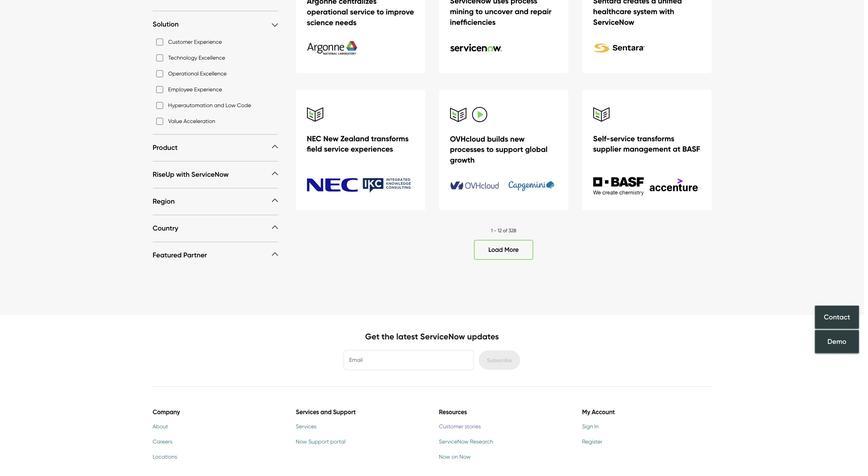 Task type: describe. For each thing, give the bounding box(es) containing it.
sign
[[582, 424, 593, 430]]

in
[[595, 424, 599, 430]]

operational excellence option
[[156, 70, 163, 77]]

country button
[[153, 224, 278, 233]]

inefficiencies
[[450, 18, 496, 27]]

customer stories
[[439, 424, 481, 430]]

nec
[[307, 134, 322, 143]]

328
[[509, 228, 516, 234]]

servicenow inside the servicenow uses process mining to uncover and repair inefficiencies
[[450, 0, 491, 6]]

uses
[[493, 0, 509, 6]]

solution button
[[153, 19, 278, 28]]

technology excellence
[[168, 54, 225, 61]]

register link
[[582, 438, 709, 446]]

stories
[[465, 424, 481, 430]]

research
[[470, 439, 493, 445]]

load more button
[[474, 240, 533, 260]]

unified
[[658, 0, 682, 6]]

argonne – servicenow image
[[307, 37, 359, 59]]

management
[[623, 145, 671, 154]]

employee experience option
[[156, 86, 163, 93]]

now on now link
[[439, 453, 566, 462]]

servicenow inside popup button
[[191, 170, 229, 178]]

mining
[[450, 7, 474, 16]]

sentara healthcare image
[[593, 37, 645, 59]]

needs
[[335, 18, 357, 27]]

country
[[153, 224, 178, 232]]

ovhcloud
[[450, 134, 485, 144]]

featured
[[153, 251, 182, 259]]

employee
[[168, 86, 193, 93]]

portal
[[330, 439, 346, 445]]

12
[[498, 228, 502, 234]]

customer experience
[[168, 38, 222, 45]]

go to servicenow account image
[[706, 9, 715, 18]]

growth
[[450, 156, 475, 165]]

servicenow research
[[439, 439, 493, 445]]

basf
[[683, 145, 700, 154]]

nec new zealand transforms field service experiences
[[307, 134, 409, 154]]

sentara
[[593, 0, 621, 6]]

technology excellence option
[[156, 54, 163, 61]]

transforms inside nec new zealand transforms field service experiences
[[371, 134, 409, 143]]

supplier
[[593, 145, 622, 154]]

now for now on now
[[439, 454, 450, 461]]

transforms inside self-service transforms supplier management at basf
[[637, 134, 675, 143]]

servicenow uses process mining to uncover and repair inefficiencies
[[450, 0, 552, 27]]

register
[[582, 439, 603, 445]]

1 nec new zealand image from the left
[[361, 175, 411, 196]]

1 - 12 of 328
[[491, 228, 516, 234]]

low
[[226, 102, 236, 108]]

services link
[[296, 423, 422, 431]]

customer experience option
[[156, 38, 163, 45]]

customer for customer stories
[[439, 424, 464, 430]]

riseup with servicenow
[[153, 170, 229, 178]]

about
[[153, 424, 168, 430]]

Email text field
[[344, 351, 473, 370]]

product button
[[153, 143, 278, 152]]

value acceleration option
[[156, 118, 163, 125]]

service inside argonne centralizes operational service to improve science needs
[[350, 7, 375, 17]]

my account
[[582, 409, 615, 416]]

on
[[452, 454, 458, 461]]

system
[[633, 7, 658, 16]]

centralizes
[[339, 0, 377, 6]]

operational excellence
[[168, 70, 227, 77]]

a
[[651, 0, 656, 6]]

2 basf – servicenow – customer story image from the left
[[647, 175, 698, 196]]

services and support
[[296, 409, 356, 416]]

new
[[510, 134, 525, 144]]

and for services and support
[[321, 409, 332, 416]]

1 ovhcloud – servicenow image from the left
[[450, 175, 501, 196]]

account
[[592, 409, 615, 416]]

improve
[[386, 7, 414, 17]]

to for mining
[[476, 7, 483, 16]]

about link
[[153, 423, 279, 431]]

now on now process optimization image
[[450, 37, 502, 59]]

builds
[[487, 134, 508, 144]]

careers
[[153, 439, 172, 445]]

service inside self-service transforms supplier management at basf
[[610, 134, 635, 143]]

hyperautomation and low code
[[168, 102, 251, 108]]

servicenow research link
[[439, 438, 566, 446]]

code
[[237, 102, 251, 108]]

region
[[153, 197, 175, 205]]



Task type: vqa. For each thing, say whether or not it's contained in the screenshot.
PACKAGE
no



Task type: locate. For each thing, give the bounding box(es) containing it.
0 vertical spatial services
[[296, 409, 319, 416]]

services for services and support
[[296, 409, 319, 416]]

zealand
[[341, 134, 369, 143]]

the
[[382, 332, 394, 342]]

process
[[511, 0, 538, 6]]

1 vertical spatial excellence
[[200, 70, 227, 77]]

1 horizontal spatial customer
[[439, 424, 464, 430]]

0 vertical spatial and
[[515, 7, 529, 16]]

creates
[[623, 0, 650, 6]]

service up supplier
[[610, 134, 635, 143]]

operational
[[307, 7, 348, 17]]

experience for customer experience
[[194, 38, 222, 45]]

0 horizontal spatial service
[[324, 145, 349, 154]]

to down builds
[[487, 145, 494, 154]]

and
[[515, 7, 529, 16], [214, 102, 224, 108], [321, 409, 332, 416]]

new
[[323, 134, 339, 143]]

service
[[350, 7, 375, 17], [610, 134, 635, 143], [324, 145, 349, 154]]

technology
[[168, 54, 197, 61]]

1 horizontal spatial basf – servicenow – customer story image
[[647, 175, 698, 196]]

1 experience from the top
[[194, 38, 222, 45]]

solution
[[153, 20, 179, 28]]

1 horizontal spatial with
[[659, 7, 674, 16]]

1 horizontal spatial ovhcloud – servicenow image
[[504, 175, 555, 196]]

2 horizontal spatial and
[[515, 7, 529, 16]]

2 services from the top
[[296, 424, 317, 430]]

0 horizontal spatial and
[[214, 102, 224, 108]]

2 ovhcloud – servicenow image from the left
[[504, 175, 555, 196]]

0 vertical spatial excellence
[[199, 54, 225, 61]]

experiences
[[351, 145, 393, 154]]

0 horizontal spatial customer
[[168, 38, 193, 45]]

careers link
[[153, 438, 279, 446]]

and left low
[[214, 102, 224, 108]]

1 vertical spatial services
[[296, 424, 317, 430]]

1 vertical spatial customer
[[439, 424, 464, 430]]

updates
[[467, 332, 499, 342]]

self-
[[593, 134, 610, 143]]

and for hyperautomation and low code
[[214, 102, 224, 108]]

0 vertical spatial experience
[[194, 38, 222, 45]]

1 horizontal spatial to
[[476, 7, 483, 16]]

0 horizontal spatial to
[[377, 7, 384, 17]]

riseup
[[153, 170, 174, 178]]

to for processes
[[487, 145, 494, 154]]

customer for customer experience
[[168, 38, 193, 45]]

2 horizontal spatial service
[[610, 134, 635, 143]]

transforms
[[371, 134, 409, 143], [637, 134, 675, 143]]

hyperautomation
[[168, 102, 213, 108]]

subscribe
[[487, 357, 512, 364]]

1 basf – servicenow – customer story image from the left
[[593, 175, 644, 196]]

1 vertical spatial with
[[176, 170, 190, 178]]

to inside argonne centralizes operational service to improve science needs
[[377, 7, 384, 17]]

1 horizontal spatial now
[[439, 454, 450, 461]]

partner
[[183, 251, 207, 259]]

field
[[307, 145, 322, 154]]

to up inefficiencies
[[476, 7, 483, 16]]

0 vertical spatial support
[[333, 409, 356, 416]]

servicenow inside the sentara creates a unified healthcare system with servicenow
[[593, 18, 635, 27]]

hyperautomation and low code option
[[156, 102, 163, 109]]

get
[[365, 332, 380, 342]]

at
[[673, 145, 681, 154]]

to inside the servicenow uses process mining to uncover and repair inefficiencies
[[476, 7, 483, 16]]

customer down resources
[[439, 424, 464, 430]]

excellence up the operational excellence
[[199, 54, 225, 61]]

sign in
[[582, 424, 599, 430]]

subscribe button
[[479, 351, 520, 370]]

1 vertical spatial service
[[610, 134, 635, 143]]

transforms up the experiences
[[371, 134, 409, 143]]

argonne centralizes operational service to improve science needs
[[307, 0, 414, 27]]

and inside the servicenow uses process mining to uncover and repair inefficiencies
[[515, 7, 529, 16]]

excellence
[[199, 54, 225, 61], [200, 70, 227, 77]]

and up now support portal
[[321, 409, 332, 416]]

service down new
[[324, 145, 349, 154]]

now support portal link
[[296, 438, 422, 446]]

transforms up management
[[637, 134, 675, 143]]

2 horizontal spatial to
[[487, 145, 494, 154]]

of
[[503, 228, 507, 234]]

employee experience
[[168, 86, 222, 93]]

to inside ovhcloud builds new processes to support global growth
[[487, 145, 494, 154]]

load
[[489, 246, 503, 254]]

2 transforms from the left
[[637, 134, 675, 143]]

locations link
[[153, 453, 279, 462]]

healthcare
[[593, 7, 632, 16]]

my
[[582, 409, 590, 416]]

nec new zealand image
[[361, 175, 411, 196], [307, 175, 358, 196]]

1 horizontal spatial service
[[350, 7, 375, 17]]

company
[[153, 409, 180, 416]]

featured partner
[[153, 251, 207, 259]]

servicenow
[[450, 0, 491, 6], [593, 18, 635, 27], [191, 170, 229, 178], [420, 332, 465, 342], [439, 439, 469, 445]]

0 vertical spatial with
[[659, 7, 674, 16]]

now support portal
[[296, 439, 346, 445]]

sign in link
[[582, 423, 709, 431]]

excellence down technology excellence
[[200, 70, 227, 77]]

excellence for operational excellence
[[200, 70, 227, 77]]

featured partner button
[[153, 251, 278, 260]]

1 services from the top
[[296, 409, 319, 416]]

resources
[[439, 409, 467, 416]]

services for services
[[296, 424, 317, 430]]

region button
[[153, 197, 278, 206]]

excellence for technology excellence
[[199, 54, 225, 61]]

experience up hyperautomation and low code
[[194, 86, 222, 93]]

2 vertical spatial and
[[321, 409, 332, 416]]

with right riseup
[[176, 170, 190, 178]]

uncover
[[485, 7, 513, 16]]

with down unified
[[659, 7, 674, 16]]

1 horizontal spatial and
[[321, 409, 332, 416]]

now on now
[[439, 454, 471, 461]]

product
[[153, 143, 178, 152]]

to left improve
[[377, 7, 384, 17]]

now for now support portal
[[296, 439, 307, 445]]

service inside nec new zealand transforms field service experiences
[[324, 145, 349, 154]]

1 vertical spatial support
[[308, 439, 329, 445]]

0 horizontal spatial with
[[176, 170, 190, 178]]

ovhcloud builds new processes to support global growth
[[450, 134, 548, 165]]

1 vertical spatial and
[[214, 102, 224, 108]]

support
[[333, 409, 356, 416], [308, 439, 329, 445]]

to
[[476, 7, 483, 16], [377, 7, 384, 17], [487, 145, 494, 154]]

0 horizontal spatial transforms
[[371, 134, 409, 143]]

load more
[[489, 246, 519, 254]]

experience down solution dropdown button
[[194, 38, 222, 45]]

0 horizontal spatial now
[[296, 439, 307, 445]]

support left the 'portal'
[[308, 439, 329, 445]]

value
[[168, 118, 182, 124]]

customer up technology at the top left of page
[[168, 38, 193, 45]]

0 horizontal spatial basf – servicenow – customer story image
[[593, 175, 644, 196]]

support up services link
[[333, 409, 356, 416]]

experience for employee experience
[[194, 86, 222, 93]]

customer stories link
[[439, 423, 566, 431]]

1 horizontal spatial support
[[333, 409, 356, 416]]

to for service
[[377, 7, 384, 17]]

get the latest servicenow updates
[[365, 332, 499, 342]]

experience
[[194, 38, 222, 45], [194, 86, 222, 93]]

1 vertical spatial experience
[[194, 86, 222, 93]]

1
[[491, 228, 493, 234]]

2 experience from the top
[[194, 86, 222, 93]]

service down centralizes
[[350, 7, 375, 17]]

1 horizontal spatial transforms
[[637, 134, 675, 143]]

repair
[[531, 7, 552, 16]]

with inside the sentara creates a unified healthcare system with servicenow
[[659, 7, 674, 16]]

operational
[[168, 70, 199, 77]]

riseup with servicenow button
[[153, 170, 278, 179]]

science
[[307, 18, 333, 27]]

value acceleration
[[168, 118, 215, 124]]

0 horizontal spatial nec new zealand image
[[307, 175, 358, 196]]

2 vertical spatial service
[[324, 145, 349, 154]]

2 nec new zealand image from the left
[[307, 175, 358, 196]]

argonne
[[307, 0, 337, 6]]

0 vertical spatial customer
[[168, 38, 193, 45]]

basf – servicenow – customer story image
[[593, 175, 644, 196], [647, 175, 698, 196]]

0 horizontal spatial support
[[308, 439, 329, 445]]

and down process
[[515, 7, 529, 16]]

with inside popup button
[[176, 170, 190, 178]]

processes
[[450, 145, 485, 154]]

sentara creates a unified healthcare system with servicenow
[[593, 0, 682, 27]]

2 horizontal spatial now
[[459, 454, 471, 461]]

1 transforms from the left
[[371, 134, 409, 143]]

latest
[[396, 332, 418, 342]]

locations
[[153, 454, 177, 461]]

-
[[494, 228, 496, 234]]

global
[[525, 145, 548, 154]]

ovhcloud – servicenow image
[[450, 175, 501, 196], [504, 175, 555, 196]]

1 horizontal spatial nec new zealand image
[[361, 175, 411, 196]]

0 vertical spatial service
[[350, 7, 375, 17]]

0 horizontal spatial ovhcloud – servicenow image
[[450, 175, 501, 196]]



